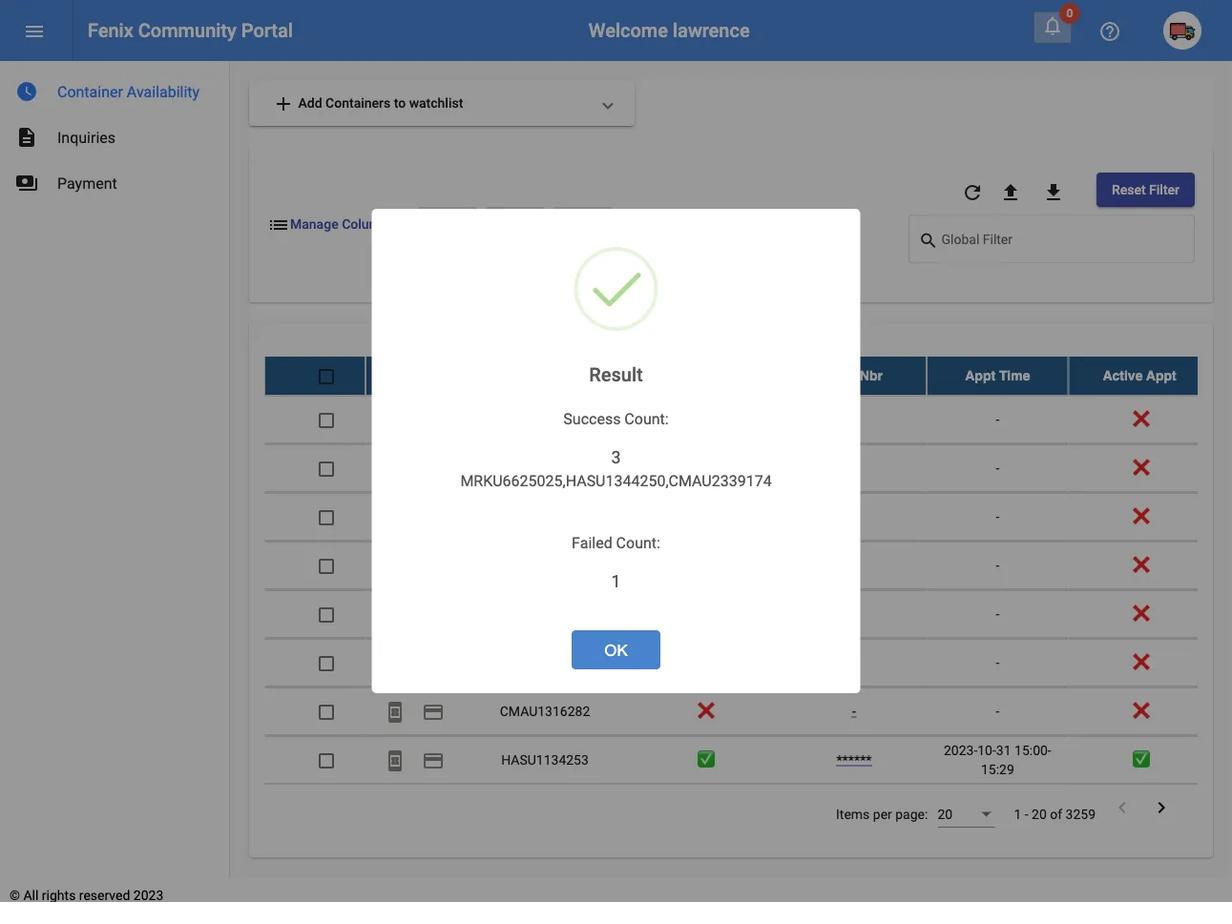 Task type: describe. For each thing, give the bounding box(es) containing it.
1 20 from the left
[[938, 807, 953, 823]]

payment
[[57, 174, 117, 192]]

ok
[[604, 641, 628, 659]]

31
[[996, 743, 1011, 758]]

no color image containing payments
[[15, 172, 38, 195]]

container availability
[[57, 83, 200, 101]]

reset
[[1112, 182, 1146, 198]]

- for seventh row from the top of the page
[[996, 704, 1000, 719]]

- for fifth row from the top of the page
[[996, 606, 1000, 622]]

****** link
[[837, 752, 872, 768]]

1 ✅ from the left
[[698, 752, 711, 768]]

nbr
[[860, 368, 883, 383]]

apzu4364062
[[502, 411, 588, 427]]

❌ for fourth row from the top of the page
[[1133, 557, 1146, 573]]

appt for appt nbr
[[826, 368, 856, 383]]

search
[[919, 231, 939, 251]]

availability
[[127, 83, 200, 101]]

2 20 from the left
[[1032, 807, 1047, 823]]

help_outline
[[1099, 20, 1122, 43]]

appt time column header
[[927, 357, 1069, 395]]

book_online for hasu1134253
[[384, 750, 407, 773]]

no color image containing description
[[15, 126, 38, 149]]

navigate_before button
[[1105, 796, 1140, 824]]

Global Watchlist Filter field
[[942, 235, 1185, 250]]

page:
[[896, 807, 928, 823]]

no color image inside payment button
[[422, 750, 445, 773]]

8 row from the top
[[264, 736, 1211, 785]]

menu
[[23, 20, 46, 43]]

description
[[15, 126, 38, 149]]

1 for 1
[[611, 572, 621, 592]]

refresh button
[[953, 173, 992, 211]]

unfold_more
[[596, 365, 619, 388]]

3
[[611, 447, 621, 468]]

❌ for row containing dfsu2292693
[[1133, 655, 1146, 671]]

ok button
[[572, 631, 660, 670]]

book_online button for hasu1134253
[[376, 741, 414, 779]]

4 row from the top
[[264, 542, 1211, 590]]

7 row from the top
[[264, 688, 1211, 736]]

2 ✅ from the left
[[1133, 752, 1146, 768]]

file_upload button
[[992, 173, 1030, 211]]

❌ for third row from the top
[[1133, 509, 1146, 525]]

appt nbr
[[826, 368, 883, 383]]

no color image inside navigate_next button
[[1150, 797, 1173, 819]]

no color image inside the unfold_more button
[[596, 365, 619, 388]]

- for fourth row from the top of the page
[[996, 557, 1000, 573]]

failed
[[572, 534, 612, 552]]

1 - 20 of 3259
[[1014, 807, 1096, 823]]

row containing dfsu2292693
[[264, 639, 1211, 688]]

lawrence
[[673, 19, 750, 42]]

success count:
[[563, 410, 669, 428]]

15:29
[[981, 762, 1014, 777]]

no color image containing list
[[267, 213, 290, 236]]

- link
[[852, 704, 856, 719]]

❌ for row containing apzu4364062
[[1133, 411, 1146, 427]]

failed count:
[[572, 534, 660, 552]]

navigate_before
[[1111, 797, 1134, 819]]

crsu1435920
[[502, 460, 588, 476]]

❌ for fifth row from the top of the page
[[1133, 606, 1146, 622]]

3 row from the top
[[264, 493, 1211, 542]]

active appt column header
[[1069, 357, 1211, 395]]

reset filter
[[1112, 182, 1180, 198]]

no color image inside payment button
[[422, 701, 445, 724]]

unfold_more row
[[264, 357, 1211, 396]]

3259
[[1066, 807, 1096, 823]]



Task type: vqa. For each thing, say whether or not it's contained in the screenshot.


Task type: locate. For each thing, give the bounding box(es) containing it.
no color image containing unfold_more
[[596, 365, 619, 388]]

no color image containing payment
[[422, 701, 445, 724]]

1 vertical spatial book_online
[[384, 750, 407, 773]]

✅
[[698, 752, 711, 768], [1133, 752, 1146, 768]]

result
[[589, 363, 643, 386]]

welcome lawrence
[[589, 19, 750, 42]]

no color image
[[1041, 14, 1064, 37], [15, 126, 38, 149], [15, 172, 38, 195], [999, 181, 1022, 204], [919, 230, 942, 252], [596, 365, 619, 388], [422, 750, 445, 773], [1150, 797, 1173, 819]]

❌ for seventh row from the top of the page
[[1133, 704, 1146, 719]]

1 payment button from the top
[[414, 693, 452, 731]]

20
[[938, 807, 953, 823], [1032, 807, 1047, 823]]

no color image inside navigation
[[15, 80, 38, 103]]

0 horizontal spatial ✅
[[698, 752, 711, 768]]

active appt
[[1103, 368, 1177, 383]]

15:00-
[[1015, 743, 1052, 758]]

2 book_online from the top
[[384, 750, 407, 773]]

2 horizontal spatial appt
[[1146, 368, 1177, 383]]

success
[[563, 410, 621, 428]]

no color image
[[23, 20, 46, 43], [1099, 20, 1122, 43], [15, 80, 38, 103], [961, 181, 984, 204], [1042, 181, 1065, 204], [267, 213, 290, 236], [384, 701, 407, 724], [422, 701, 445, 724], [384, 750, 407, 773], [1111, 797, 1134, 819]]

dfsu2292693
[[502, 655, 588, 671]]

0 vertical spatial payment
[[422, 701, 445, 724]]

list manage columns
[[267, 213, 395, 236]]

row containing apzu4364062
[[264, 396, 1211, 444]]

1
[[611, 572, 621, 592], [1014, 807, 1022, 823]]

community
[[138, 19, 236, 42]]

3 mrku6625025,hasu1344250,cmau2339174
[[460, 447, 772, 490]]

- for row containing crsu1435920
[[996, 460, 1000, 476]]

- for third row from the top
[[996, 509, 1000, 525]]

3 appt from the left
[[1146, 368, 1177, 383]]

appt right 'active'
[[1146, 368, 1177, 383]]

no color image inside navigate_before button
[[1111, 797, 1134, 819]]

2 column header from the left
[[627, 357, 782, 395]]

1 row from the top
[[264, 396, 1211, 444]]

appt left the nbr
[[826, 368, 856, 383]]

hasu1134253
[[501, 752, 589, 768]]

payment button for hasu1134253
[[414, 741, 452, 779]]

welcome
[[589, 19, 668, 42]]

❌
[[1133, 411, 1146, 427], [698, 460, 711, 476], [1133, 460, 1146, 476], [1133, 509, 1146, 525], [1133, 557, 1146, 573], [1133, 606, 1146, 622], [1133, 655, 1146, 671], [698, 704, 711, 719], [1133, 704, 1146, 719]]

help_outline button
[[1091, 11, 1129, 50]]

20 left of
[[1032, 807, 1047, 823]]

2 book_online button from the top
[[376, 741, 414, 779]]

-
[[996, 411, 1000, 427], [996, 460, 1000, 476], [996, 509, 1000, 525], [996, 557, 1000, 573], [996, 606, 1000, 622], [996, 655, 1000, 671], [852, 704, 856, 719], [996, 704, 1000, 719], [1025, 807, 1029, 823]]

- for row containing dfsu2292693
[[996, 655, 1000, 671]]

per
[[873, 807, 892, 823]]

no color image containing help_outline
[[1099, 20, 1122, 43]]

manage
[[290, 217, 339, 233]]

reset filter button
[[1097, 173, 1195, 207]]

notifications_none
[[1041, 14, 1064, 37]]

0 horizontal spatial 1
[[611, 572, 621, 592]]

appt
[[826, 368, 856, 383], [965, 368, 996, 383], [1146, 368, 1177, 383]]

navigate_next button
[[1144, 796, 1179, 824]]

no color image containing payment
[[422, 750, 445, 773]]

10-
[[978, 743, 996, 758]]

0 vertical spatial book_online
[[384, 701, 407, 724]]

notifications_none button
[[1034, 11, 1072, 43]]

column header
[[366, 357, 463, 395], [627, 357, 782, 395]]

count: right failed
[[616, 534, 660, 552]]

payment button for cmau1316282
[[414, 693, 452, 731]]

1 horizontal spatial ✅
[[1133, 752, 1146, 768]]

count:
[[625, 410, 669, 428], [616, 534, 660, 552]]

0 vertical spatial payment button
[[414, 693, 452, 731]]

of
[[1050, 807, 1062, 823]]

items
[[836, 807, 870, 823]]

result dialog
[[372, 209, 860, 694]]

6 row from the top
[[264, 639, 1211, 688]]

book_online
[[384, 701, 407, 724], [384, 750, 407, 773]]

no color image inside file_download button
[[1042, 181, 1065, 204]]

navigation containing watch_later
[[0, 61, 229, 206]]

mrku6625025,hasu1344250,cmau2339174
[[460, 472, 772, 490]]

1 column header from the left
[[366, 357, 463, 395]]

❌ for row containing crsu1435920
[[1133, 460, 1146, 476]]

1 horizontal spatial column header
[[627, 357, 782, 395]]

row
[[264, 396, 1211, 444], [264, 444, 1211, 493], [264, 493, 1211, 542], [264, 542, 1211, 590], [264, 590, 1211, 639], [264, 639, 1211, 688], [264, 688, 1211, 736], [264, 736, 1211, 785], [264, 785, 1211, 834]]

1 left of
[[1014, 807, 1022, 823]]

0 vertical spatial book_online button
[[376, 693, 414, 731]]

2023-
[[944, 743, 978, 758]]

1 vertical spatial 1
[[1014, 807, 1022, 823]]

book_online button
[[376, 693, 414, 731], [376, 741, 414, 779]]

fenix community portal
[[88, 19, 293, 42]]

no color image containing notifications_none
[[1041, 14, 1064, 37]]

unfold_more button
[[588, 357, 626, 395]]

count: down result
[[625, 410, 669, 428]]

grid containing unfold_more
[[264, 357, 1211, 834]]

1 vertical spatial count:
[[616, 534, 660, 552]]

1 down the failed count:
[[611, 572, 621, 592]]

1 horizontal spatial appt
[[965, 368, 996, 383]]

portal
[[241, 19, 293, 42]]

no color image containing menu
[[23, 20, 46, 43]]

payment for hasu1134253
[[422, 750, 445, 773]]

book_online button for cmau1316282
[[376, 693, 414, 731]]

list
[[267, 213, 290, 236]]

1 horizontal spatial 1
[[1014, 807, 1022, 823]]

inquiries
[[57, 128, 115, 147]]

payment
[[422, 701, 445, 724], [422, 750, 445, 773]]

file_download
[[1042, 181, 1065, 204]]

fenix
[[88, 19, 133, 42]]

1 book_online from the top
[[384, 701, 407, 724]]

cmau1316282
[[500, 704, 590, 719]]

watch_later
[[15, 80, 38, 103]]

5 row from the top
[[264, 590, 1211, 639]]

navigation
[[0, 61, 229, 206]]

1 appt from the left
[[826, 368, 856, 383]]

1 horizontal spatial 20
[[1032, 807, 1047, 823]]

2023-10-31 15:00- 15:29
[[944, 743, 1052, 777]]

no color image inside file_upload button
[[999, 181, 1022, 204]]

columns
[[342, 217, 395, 233]]

navigate_next
[[1150, 797, 1173, 819]]

no color image containing search
[[919, 230, 942, 252]]

1 vertical spatial payment
[[422, 750, 445, 773]]

appt nbr column header
[[782, 357, 927, 395]]

count: for success count:
[[625, 410, 669, 428]]

no color image inside help_outline popup button
[[1099, 20, 1122, 43]]

1 inside result dialog
[[611, 572, 621, 592]]

0 horizontal spatial 20
[[938, 807, 953, 823]]

- for row containing apzu4364062
[[996, 411, 1000, 427]]

file_download button
[[1035, 173, 1073, 211]]

payment for cmau1316282
[[422, 701, 445, 724]]

1 vertical spatial payment button
[[414, 741, 452, 779]]

1 payment from the top
[[422, 701, 445, 724]]

book_online for cmau1316282
[[384, 701, 407, 724]]

1 for 1 - 20 of 3259
[[1014, 807, 1022, 823]]

no color image containing file_upload
[[999, 181, 1022, 204]]

no color image containing watch_later
[[15, 80, 38, 103]]

refresh
[[961, 181, 984, 204]]

no color image inside menu 'button'
[[23, 20, 46, 43]]

container
[[57, 83, 123, 101]]

no color image containing navigate_before
[[1111, 797, 1134, 819]]

0 vertical spatial count:
[[625, 410, 669, 428]]

menu button
[[15, 11, 53, 50]]

time
[[999, 368, 1030, 383]]

payments
[[15, 172, 38, 195]]

2 payment button from the top
[[414, 741, 452, 779]]

20 right page:
[[938, 807, 953, 823]]

file_upload
[[999, 181, 1022, 204]]

no color image containing refresh
[[961, 181, 984, 204]]

1 book_online button from the top
[[376, 693, 414, 731]]

******
[[837, 752, 872, 768]]

no color image containing navigate_next
[[1150, 797, 1173, 819]]

0 horizontal spatial column header
[[366, 357, 463, 395]]

payment button
[[414, 693, 452, 731], [414, 741, 452, 779]]

appt time
[[965, 368, 1030, 383]]

0 vertical spatial 1
[[611, 572, 621, 592]]

appt left time
[[965, 368, 996, 383]]

no color image inside refresh button
[[961, 181, 984, 204]]

2 payment from the top
[[422, 750, 445, 773]]

filter
[[1149, 182, 1180, 198]]

row containing crsu1435920
[[264, 444, 1211, 493]]

1 vertical spatial book_online button
[[376, 741, 414, 779]]

no color image containing file_download
[[1042, 181, 1065, 204]]

0 horizontal spatial appt
[[826, 368, 856, 383]]

no color image inside notifications_none popup button
[[1041, 14, 1064, 37]]

grid
[[264, 357, 1211, 834]]

cell
[[366, 396, 463, 443], [627, 396, 782, 443], [782, 396, 927, 443], [366, 444, 463, 492], [782, 444, 927, 492], [366, 493, 463, 541], [463, 493, 627, 541], [627, 493, 782, 541], [782, 493, 927, 541], [463, 542, 627, 589], [627, 542, 782, 589], [782, 542, 927, 589], [463, 590, 627, 638], [627, 590, 782, 638], [782, 590, 927, 638], [627, 639, 782, 687], [782, 639, 927, 687], [264, 785, 366, 833], [366, 785, 463, 833], [463, 785, 627, 833], [627, 785, 782, 833], [782, 785, 927, 833], [927, 785, 1069, 833], [1069, 785, 1211, 833]]

items per page:
[[836, 807, 928, 823]]

count: for failed count:
[[616, 534, 660, 552]]

2 appt from the left
[[965, 368, 996, 383]]

2 row from the top
[[264, 444, 1211, 493]]

active
[[1103, 368, 1143, 383]]

appt for appt time
[[965, 368, 996, 383]]

9 row from the top
[[264, 785, 1211, 834]]



